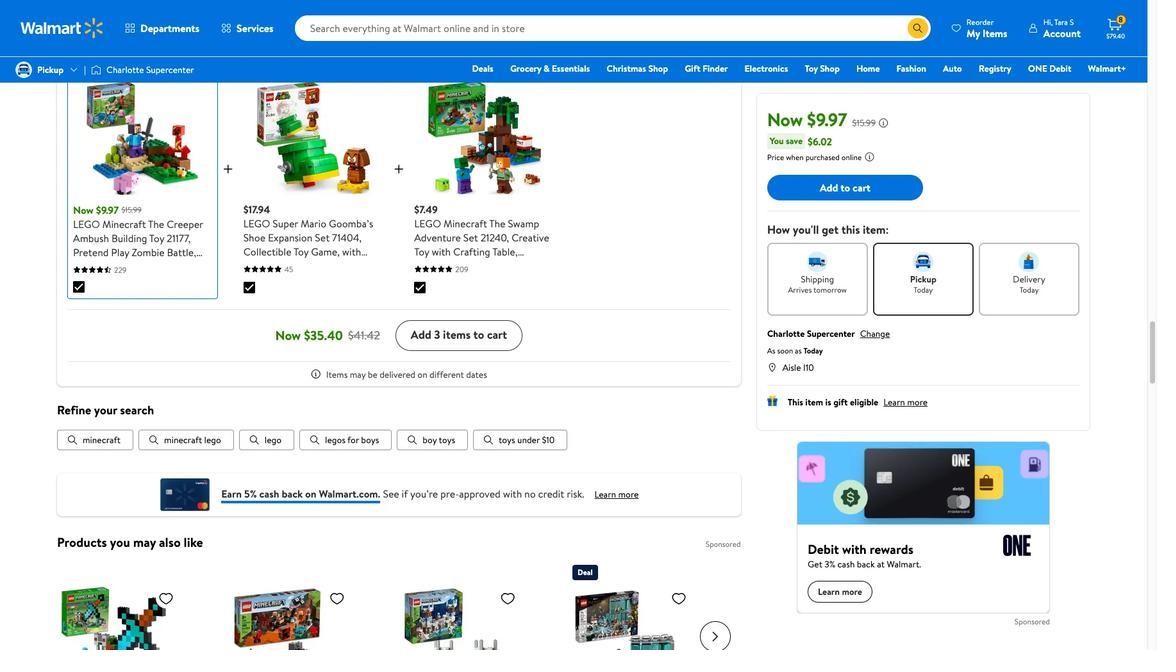 Task type: describe. For each thing, give the bounding box(es) containing it.
search icon image
[[913, 23, 923, 33]]

pickup for pickup today
[[910, 273, 937, 286]]

pickup for pickup
[[37, 63, 64, 76]]

goomba's
[[329, 216, 373, 230]]

if
[[402, 487, 408, 501]]

game,
[[311, 245, 340, 259]]

$41.42
[[348, 328, 380, 344]]

hi, tara s account
[[1044, 16, 1081, 40]]

learn more about strikethrough prices image
[[878, 118, 889, 128]]

one debit
[[1028, 62, 1071, 75]]

christmas shop
[[607, 62, 668, 75]]

$9.97 for now $9.97 $15.99 lego minecraft the creeper ambush building toy 21177, pretend play zombie battle, ore mining and animal care with steve, baby pig & chicken minifigures, gift for kids, boys and girls age 7  years old
[[96, 203, 119, 217]]

walmart+ link
[[1082, 62, 1132, 76]]

21177,
[[167, 231, 191, 245]]

and inside '$7.49 lego minecraft the swamp adventure set 21240, creative toy with crafting table, mangrove tree and alex figure, great stocking stuffer for kids'
[[482, 259, 498, 273]]

1 horizontal spatial sponsored
[[1015, 617, 1050, 628]]

8 $79.40
[[1107, 14, 1125, 40]]

0 horizontal spatial learn
[[595, 488, 616, 501]]

with inside the now $9.97 $15.99 lego minecraft the creeper ambush building toy 21177, pretend play zombie battle, ore mining and animal care with steve, baby pig & chicken minifigures, gift for kids, boys and girls age 7  years old
[[73, 273, 92, 288]]

home
[[856, 62, 880, 75]]

minecraft for minecraft
[[83, 434, 121, 447]]

reorder my items
[[967, 16, 1008, 40]]

$6.02
[[808, 134, 832, 148]]

best seller
[[419, 59, 454, 70]]

toys inside button
[[439, 434, 455, 447]]

animal
[[144, 259, 175, 273]]

1 horizontal spatial may
[[350, 368, 366, 381]]

earn
[[221, 487, 242, 501]]

charlotte for charlotte supercenter change as soon as today
[[767, 328, 805, 340]]

chicken
[[174, 273, 210, 288]]

intent image for delivery image
[[1019, 252, 1039, 272]]

finder
[[703, 62, 728, 75]]

$7.49
[[414, 202, 438, 216]]

7
[[135, 302, 140, 316]]

products
[[57, 534, 107, 551]]

add to cart
[[820, 181, 871, 195]]

1 lego from the left
[[204, 434, 221, 447]]

old inside the now $9.97 $15.99 lego minecraft the creeper ambush building toy 21177, pretend play zombie battle, ore mining and animal care with steve, baby pig & chicken minifigures, gift for kids, boys and girls age 7  years old
[[168, 302, 184, 316]]

0 horizontal spatial to
[[473, 327, 484, 343]]

when
[[786, 152, 804, 163]]

deal
[[578, 568, 593, 578]]

gift finder
[[685, 62, 728, 75]]

lego minecraft the nether bastion set, 21185 battle action toy with mob, piglin brute & strider figures, for kids, boys and girls age 8 plus image
[[231, 586, 350, 651]]

lego list item
[[239, 430, 294, 451]]

$35.40
[[304, 327, 343, 344]]

for inside $17.94 lego super mario goomba's shoe expansion set  71404, collectible toy game, with goomba figure, gifts for kids, boys, girls 6 plus year old
[[341, 259, 354, 273]]

creative
[[512, 230, 549, 245]]

auto link
[[937, 62, 968, 76]]

71404,
[[332, 230, 362, 245]]

boys
[[186, 288, 208, 302]]

as
[[767, 346, 775, 356]]

 image for charlotte supercenter
[[91, 63, 101, 76]]

crafting
[[453, 245, 490, 259]]

one
[[1028, 62, 1047, 75]]

stocking
[[442, 273, 481, 287]]

kids
[[532, 273, 551, 287]]

lego marvel iron man armory toy building set 76216, avengers gift for 7 plus year old kids, boys & girls, iron man pretend play toy, marvel building kit with mk3, mk25 and mk85 suit minifigures image
[[572, 586, 692, 651]]

 image for pickup
[[15, 62, 32, 78]]

boy toys
[[423, 434, 455, 447]]

charlotte supercenter change as soon as today
[[767, 328, 890, 356]]

$15.99 inside the now $9.97 $15.99 lego minecraft the creeper ambush building toy 21177, pretend play zombie battle, ore mining and animal care with steve, baby pig & chicken minifigures, gift for kids, boys and girls age 7  years old
[[121, 205, 142, 215]]

i10
[[803, 362, 814, 374]]

0 vertical spatial $15.99
[[852, 117, 876, 130]]

intent image for shipping image
[[807, 252, 828, 272]]

supercenter for charlotte supercenter change as soon as today
[[807, 328, 855, 340]]

legal information image
[[864, 152, 875, 162]]

frequently bought together
[[67, 13, 213, 29]]

cart inside "add to cart" button
[[853, 181, 871, 195]]

today for delivery
[[1020, 285, 1039, 296]]

battle,
[[167, 245, 196, 259]]

toy inside $17.94 lego super mario goomba's shoe expansion set  71404, collectible toy game, with goomba figure, gifts for kids, boys, girls 6 plus year old
[[294, 245, 309, 259]]

Search search field
[[295, 15, 931, 41]]

old inside $17.94 lego super mario goomba's shoe expansion set  71404, collectible toy game, with goomba figure, gifts for kids, boys, girls 6 plus year old
[[342, 273, 359, 287]]

kids, inside the now $9.97 $15.99 lego minecraft the creeper ambush building toy 21177, pretend play zombie battle, ore mining and animal care with steve, baby pig & chicken minifigures, gift for kids, boys and girls age 7  years old
[[163, 288, 184, 302]]

girls inside the now $9.97 $15.99 lego minecraft the creeper ambush building toy 21177, pretend play zombie battle, ore mining and animal care with steve, baby pig & chicken minifigures, gift for kids, boys and girls age 7  years old
[[92, 302, 112, 316]]

price
[[767, 152, 784, 163]]

|
[[84, 63, 86, 76]]

auto
[[943, 62, 962, 75]]

one debit link
[[1022, 62, 1077, 76]]

shop for christmas shop
[[648, 62, 668, 75]]

5%
[[244, 487, 257, 501]]

electronics
[[745, 62, 788, 75]]

add for add 3 items to cart
[[411, 327, 431, 343]]

legos
[[325, 434, 345, 447]]

legos for boys list item
[[299, 430, 392, 451]]

essentials
[[552, 62, 590, 75]]

6
[[292, 273, 298, 287]]

hi,
[[1044, 16, 1053, 27]]

minecraft list item
[[57, 430, 133, 451]]

2 lego from the left
[[265, 434, 281, 447]]

shipping
[[801, 273, 834, 286]]

toys under $10 list item
[[473, 430, 568, 451]]

baby
[[124, 273, 146, 288]]

add to favorites list, lego minecraft the ice castle toy with zombie and skeleton mobs figures, 21186 birthday gift idea for kids, boys and girls ages 8 plus image
[[500, 591, 516, 607]]

debit
[[1050, 62, 1071, 75]]

this
[[842, 222, 860, 238]]

figure, inside $17.94 lego super mario goomba's shoe expansion set  71404, collectible toy game, with goomba figure, gifts for kids, boys, girls 6 plus year old
[[284, 259, 315, 273]]

minecraft inside the now $9.97 $15.99 lego minecraft the creeper ambush building toy 21177, pretend play zombie battle, ore mining and animal care with steve, baby pig & chicken minifigures, gift for kids, boys and girls age 7  years old
[[102, 217, 146, 231]]

purchased
[[806, 152, 840, 163]]

grocery & essentials
[[510, 62, 590, 75]]

building
[[112, 231, 147, 245]]

$79.40
[[1107, 31, 1125, 40]]

like
[[184, 534, 203, 551]]

add to favorites list, lego minecraft the sword outpost 21244 building toys - featuring creeper, warrior, pig, and skeleton figures, game inspired toy for fun adventures and play, gift for kids, boys, and girls ages 8+ image
[[158, 591, 174, 607]]

no
[[524, 487, 536, 501]]

minecraft button
[[57, 430, 133, 451]]

1 horizontal spatial and
[[126, 259, 142, 273]]

209
[[455, 264, 468, 275]]

add to favorites list, lego marvel iron man armory toy building set 76216, avengers gift for 7 plus year old kids, boys & girls, iron man pretend play toy, marvel building kit with mk3, mk25 and mk85 suit minifigures image
[[671, 591, 687, 607]]

toys under $10
[[499, 434, 555, 447]]

girls inside $17.94 lego super mario goomba's shoe expansion set  71404, collectible toy game, with goomba figure, gifts for kids, boys, girls 6 plus year old
[[270, 273, 290, 287]]

delivered
[[380, 368, 415, 381]]

goomba
[[243, 259, 281, 273]]

lego inside the now $9.97 $15.99 lego minecraft the creeper ambush building toy 21177, pretend play zombie battle, ore mining and animal care with steve, baby pig & chicken minifigures, gift for kids, boys and girls age 7  years old
[[73, 217, 100, 231]]

capitalone image
[[159, 479, 211, 512]]

toys under $10 button
[[473, 430, 568, 451]]

1 plus image from the left
[[220, 162, 236, 177]]

cart inside add 3 items to cart button
[[487, 327, 507, 343]]

2 plus image from the left
[[391, 162, 407, 177]]

online
[[842, 152, 862, 163]]

1 vertical spatial may
[[133, 534, 156, 551]]

refine
[[57, 402, 91, 418]]

toy inside the now $9.97 $15.99 lego minecraft the creeper ambush building toy 21177, pretend play zombie battle, ore mining and animal care with steve, baby pig & chicken minifigures, gift for kids, boys and girls age 7  years old
[[149, 231, 164, 245]]

frequently
[[67, 13, 124, 29]]

play
[[111, 245, 129, 259]]



Task type: vqa. For each thing, say whether or not it's contained in the screenshot.
list item containing Remote
no



Task type: locate. For each thing, give the bounding box(es) containing it.
services button
[[210, 13, 284, 44]]

departments
[[140, 21, 199, 35]]

lego inside $17.94 lego super mario goomba's shoe expansion set  71404, collectible toy game, with goomba figure, gifts for kids, boys, girls 6 plus year old
[[243, 216, 270, 230]]

lego left 'super'
[[243, 216, 270, 230]]

you
[[110, 534, 130, 551]]

today down intent image for pickup
[[914, 285, 933, 296]]

1 horizontal spatial set
[[463, 230, 478, 245]]

0 horizontal spatial &
[[165, 273, 172, 288]]

toys
[[439, 434, 455, 447], [499, 434, 515, 447]]

0 vertical spatial to
[[841, 181, 850, 195]]

0 vertical spatial learn
[[884, 396, 905, 409]]

0 horizontal spatial the
[[148, 217, 164, 231]]

figure, inside '$7.49 lego minecraft the swamp adventure set 21240, creative toy with crafting table, mangrove tree and alex figure, great stocking stuffer for kids'
[[523, 259, 554, 273]]

for inside button
[[347, 434, 359, 447]]

1 horizontal spatial toys
[[499, 434, 515, 447]]

my
[[967, 26, 980, 40]]

charlotte
[[106, 63, 144, 76], [767, 328, 805, 340]]

0 horizontal spatial on
[[305, 487, 316, 501]]

capital one  earn 5% cash back on walmart.com. see if you're pre-approved with no credit risk. learn more element
[[595, 488, 639, 502]]

for right gifts
[[341, 259, 354, 273]]

lego for adventure
[[414, 216, 441, 230]]

minecraft inside list item
[[164, 434, 202, 447]]

 image down walmart image
[[15, 62, 32, 78]]

shoe
[[243, 230, 265, 245]]

0 horizontal spatial pickup
[[37, 63, 64, 76]]

gifting made easy image
[[767, 396, 777, 406]]

list containing minecraft
[[57, 430, 741, 451]]

now for now $9.97 $15.99 lego minecraft the creeper ambush building toy 21177, pretend play zombie battle, ore mining and animal care with steve, baby pig & chicken minifigures, gift for kids, boys and girls age 7  years old
[[73, 203, 93, 217]]

now $35.40 $41.42
[[275, 327, 380, 344]]

& inside the now $9.97 $15.99 lego minecraft the creeper ambush building toy 21177, pretend play zombie battle, ore mining and animal care with steve, baby pig & chicken minifigures, gift for kids, boys and girls age 7  years old
[[165, 273, 172, 288]]

now left $35.40
[[275, 327, 301, 344]]

1 horizontal spatial  image
[[91, 63, 101, 76]]

delivery
[[1013, 273, 1045, 286]]

add to favorites list, lego minecraft the nether bastion set, 21185 battle action toy with mob, piglin brute & strider figures, for kids, boys and girls age 8 plus image
[[329, 591, 345, 607]]

girls left 6
[[270, 273, 290, 287]]

shop
[[648, 62, 668, 75], [820, 62, 840, 75]]

0 horizontal spatial plus image
[[220, 162, 236, 177]]

2 horizontal spatial lego
[[414, 216, 441, 230]]

0 horizontal spatial sponsored
[[706, 539, 741, 550]]

item
[[805, 396, 823, 409]]

1 toys from the left
[[439, 434, 455, 447]]

lego minecraft the sword outpost 21244 building toys - featuring creeper, warrior, pig, and skeleton figures, game inspired toy for fun adventures and play, gift for kids, boys, and girls ages 8+ image
[[60, 586, 179, 651]]

gift inside "link"
[[685, 62, 700, 75]]

set left the 21240, in the left of the page
[[463, 230, 478, 245]]

delivery today
[[1013, 273, 1045, 296]]

gift left pig
[[128, 288, 145, 302]]

2 horizontal spatial now
[[767, 107, 803, 132]]

items right the my
[[983, 26, 1008, 40]]

0 horizontal spatial and
[[73, 302, 89, 316]]

2 shop from the left
[[820, 62, 840, 75]]

the inside '$7.49 lego minecraft the swamp adventure set 21240, creative toy with crafting table, mangrove tree and alex figure, great stocking stuffer for kids'
[[489, 216, 506, 230]]

items left be
[[326, 368, 348, 381]]

0 vertical spatial cart
[[853, 181, 871, 195]]

lego minecraft the ice castle toy with zombie and skeleton mobs figures, 21186 birthday gift idea for kids, boys and girls ages 8 plus image
[[402, 586, 521, 651]]

0 vertical spatial $9.97
[[807, 107, 847, 132]]

gift inside the now $9.97 $15.99 lego minecraft the creeper ambush building toy 21177, pretend play zombie battle, ore mining and animal care with steve, baby pig & chicken minifigures, gift for kids, boys and girls age 7  years old
[[128, 288, 145, 302]]

for
[[341, 259, 354, 273], [517, 273, 530, 287], [147, 288, 161, 302], [347, 434, 359, 447]]

lego up the pretend
[[73, 217, 100, 231]]

deals link
[[466, 62, 499, 76]]

age
[[114, 302, 132, 316]]

Walmart Site-Wide search field
[[295, 15, 931, 41]]

1 vertical spatial cart
[[487, 327, 507, 343]]

minecraft up 'play'
[[102, 217, 146, 231]]

$9.97 up ambush
[[96, 203, 119, 217]]

1 horizontal spatial plus image
[[391, 162, 407, 177]]

kids,
[[357, 259, 377, 273], [163, 288, 184, 302]]

kids, down 71404,
[[357, 259, 377, 273]]

lego left lego list item
[[204, 434, 221, 447]]

1 horizontal spatial more
[[907, 396, 928, 409]]

eligible
[[850, 396, 878, 409]]

shop right christmas
[[648, 62, 668, 75]]

electronics link
[[739, 62, 794, 76]]

1 vertical spatial supercenter
[[807, 328, 855, 340]]

1 horizontal spatial $15.99
[[852, 117, 876, 130]]

how you'll get this item:
[[767, 222, 889, 238]]

together
[[167, 13, 213, 29]]

1 horizontal spatial kids,
[[357, 259, 377, 273]]

lego minecraft the creeper ambush building toy 21177, pretend play zombie battle, ore mining and animal care with steve, baby pig & chicken minifigures, gift for kids, boys and girls age 7  years old image
[[83, 79, 202, 198]]

minecraft inside '$7.49 lego minecraft the swamp adventure set 21240, creative toy with crafting table, mangrove tree and alex figure, great stocking stuffer for kids'
[[444, 216, 487, 230]]

1 vertical spatial pickup
[[910, 273, 937, 286]]

None checkbox
[[414, 282, 426, 293]]

toy up the "great"
[[414, 245, 429, 259]]

shop left home 'link'
[[820, 62, 840, 75]]

0 vertical spatial items
[[983, 26, 1008, 40]]

gift left finder
[[685, 62, 700, 75]]

you're
[[410, 487, 438, 501]]

for left boys
[[347, 434, 359, 447]]

0 horizontal spatial lego
[[73, 217, 100, 231]]

you'll
[[793, 222, 819, 238]]

1 vertical spatial old
[[168, 302, 184, 316]]

2 horizontal spatial today
[[1020, 285, 1039, 296]]

& right pig
[[165, 273, 172, 288]]

0 horizontal spatial minecraft
[[83, 434, 121, 447]]

to right items
[[473, 327, 484, 343]]

0 horizontal spatial supercenter
[[146, 63, 194, 76]]

the left swamp on the top left of the page
[[489, 216, 506, 230]]

$15.99 up building
[[121, 205, 142, 215]]

today down intent image for delivery
[[1020, 285, 1039, 296]]

1 vertical spatial now
[[73, 203, 93, 217]]

0 vertical spatial &
[[544, 62, 550, 75]]

best
[[419, 59, 434, 70]]

pickup today
[[910, 273, 937, 296]]

1 horizontal spatial supercenter
[[807, 328, 855, 340]]

registry link
[[973, 62, 1017, 76]]

0 vertical spatial girls
[[270, 273, 290, 287]]

stuffer
[[483, 273, 514, 287]]

0 horizontal spatial set
[[315, 230, 330, 245]]

today for pickup
[[914, 285, 933, 296]]

$9.97 up $6.02
[[807, 107, 847, 132]]

2 set from the left
[[463, 230, 478, 245]]

toys right boy on the left bottom
[[439, 434, 455, 447]]

0 horizontal spatial old
[[168, 302, 184, 316]]

services
[[237, 21, 274, 35]]

list
[[57, 430, 741, 451]]

cash
[[259, 487, 279, 501]]

minecraft inside "list item"
[[83, 434, 121, 447]]

lego up cash
[[265, 434, 281, 447]]

cart down legal information "icon"
[[853, 181, 871, 195]]

1 horizontal spatial figure,
[[523, 259, 554, 273]]

now for now $9.97
[[767, 107, 803, 132]]

on right back
[[305, 487, 316, 501]]

for inside '$7.49 lego minecraft the swamp adventure set 21240, creative toy with crafting table, mangrove tree and alex figure, great stocking stuffer for kids'
[[517, 273, 530, 287]]

0 horizontal spatial $9.97
[[96, 203, 119, 217]]

with left no
[[503, 487, 522, 501]]

earn 5% cash back on walmart.com. see if you're pre-approved with no credit risk.
[[221, 487, 584, 501]]

you
[[770, 135, 784, 147]]

charlotte supercenter
[[106, 63, 194, 76]]

0 horizontal spatial may
[[133, 534, 156, 551]]

1 horizontal spatial now
[[275, 327, 301, 344]]

lego button
[[239, 430, 294, 451]]

1 vertical spatial items
[[326, 368, 348, 381]]

items inside reorder my items
[[983, 26, 1008, 40]]

0 vertical spatial sponsored
[[706, 539, 741, 550]]

toy shop link
[[799, 62, 846, 76]]

1 vertical spatial on
[[305, 487, 316, 501]]

1 set from the left
[[315, 230, 330, 245]]

 image
[[15, 62, 32, 78], [91, 63, 101, 76]]

0 horizontal spatial add
[[411, 327, 431, 343]]

approved
[[459, 487, 501, 501]]

1 horizontal spatial to
[[841, 181, 850, 195]]

kids, inside $17.94 lego super mario goomba's shoe expansion set  71404, collectible toy game, with goomba figure, gifts for kids, boys, girls 6 plus year old
[[357, 259, 377, 273]]

now up you
[[767, 107, 803, 132]]

charlotte right |
[[106, 63, 144, 76]]

for right 7
[[147, 288, 161, 302]]

may right you
[[133, 534, 156, 551]]

old
[[342, 273, 359, 287], [168, 302, 184, 316]]

supercenter inside charlotte supercenter change as soon as today
[[807, 328, 855, 340]]

home link
[[851, 62, 886, 76]]

0 horizontal spatial today
[[804, 346, 823, 356]]

charlotte up soon at the bottom right
[[767, 328, 805, 340]]

0 horizontal spatial  image
[[15, 62, 32, 78]]

1 horizontal spatial items
[[983, 26, 1008, 40]]

charlotte for charlotte supercenter
[[106, 63, 144, 76]]

now
[[767, 107, 803, 132], [73, 203, 93, 217], [275, 327, 301, 344]]

minecraft for minecraft lego
[[164, 434, 202, 447]]

1 horizontal spatial girls
[[270, 273, 290, 287]]

1 horizontal spatial pickup
[[910, 273, 937, 286]]

set
[[315, 230, 330, 245], [463, 230, 478, 245]]

today inside 'pickup today'
[[914, 285, 933, 296]]

1 horizontal spatial on
[[418, 368, 427, 381]]

set inside '$7.49 lego minecraft the swamp adventure set 21240, creative toy with crafting table, mangrove tree and alex figure, great stocking stuffer for kids'
[[463, 230, 478, 245]]

$9.97 for now $9.97
[[807, 107, 847, 132]]

aisle i10
[[783, 362, 814, 374]]

on for delivered
[[418, 368, 427, 381]]

minifigures,
[[73, 288, 125, 302]]

toy left game,
[[294, 245, 309, 259]]

grocery & essentials link
[[504, 62, 596, 76]]

super
[[273, 216, 298, 230]]

1 vertical spatial learn
[[595, 488, 616, 501]]

minecraft up capitalone image at the bottom left of the page
[[164, 434, 202, 447]]

supercenter
[[146, 63, 194, 76], [807, 328, 855, 340]]

plus image
[[220, 162, 236, 177], [391, 162, 407, 177]]

1 minecraft from the left
[[83, 434, 121, 447]]

care
[[177, 259, 198, 273]]

1 vertical spatial more
[[618, 488, 639, 501]]

learn
[[884, 396, 905, 409], [595, 488, 616, 501]]

1 vertical spatial to
[[473, 327, 484, 343]]

add down purchased
[[820, 181, 838, 195]]

kids, right pig
[[163, 288, 184, 302]]

0 horizontal spatial charlotte
[[106, 63, 144, 76]]

0 horizontal spatial kids,
[[163, 288, 184, 302]]

creeper
[[167, 217, 203, 231]]

today inside delivery today
[[1020, 285, 1039, 296]]

figure, left gifts
[[284, 259, 315, 273]]

may
[[350, 368, 366, 381], [133, 534, 156, 551]]

credit
[[538, 487, 564, 501]]

0 vertical spatial add
[[820, 181, 838, 195]]

for left kids
[[517, 273, 530, 287]]

items
[[983, 26, 1008, 40], [326, 368, 348, 381]]

1 horizontal spatial lego
[[265, 434, 281, 447]]

add to cart button
[[767, 175, 923, 201]]

to
[[841, 181, 850, 195], [473, 327, 484, 343]]

product group
[[572, 560, 725, 651]]

set inside $17.94 lego super mario goomba's shoe expansion set  71404, collectible toy game, with goomba figure, gifts for kids, boys, girls 6 plus year old
[[315, 230, 330, 245]]

1 vertical spatial gift
[[128, 288, 145, 302]]

today inside charlotte supercenter change as soon as today
[[804, 346, 823, 356]]

learn right "eligible"
[[884, 396, 905, 409]]

table,
[[492, 245, 518, 259]]

this item is gift eligible learn more
[[788, 396, 928, 409]]

gift
[[834, 396, 848, 409]]

bought
[[126, 13, 164, 29]]

add for add to cart
[[820, 181, 838, 195]]

with inside '$7.49 lego minecraft the swamp adventure set 21240, creative toy with crafting table, mangrove tree and alex figure, great stocking stuffer for kids'
[[432, 245, 451, 259]]

lego minecraft the swamp adventure set 21240, creative toy with crafting table, mangrove tree and alex figure, great stocking stuffer for kids image
[[425, 78, 544, 197]]

you save $6.02
[[770, 134, 832, 148]]

may left be
[[350, 368, 366, 381]]

lego super mario goomba's shoe expansion set  71404, collectible toy game, with goomba figure, gifts for kids, boys, girls 6 plus year old image
[[254, 78, 373, 197]]

0 horizontal spatial gift
[[128, 288, 145, 302]]

 image right |
[[91, 63, 101, 76]]

0 horizontal spatial girls
[[92, 302, 112, 316]]

lego inside '$7.49 lego minecraft the swamp adventure set 21240, creative toy with crafting table, mangrove tree and alex figure, great stocking stuffer for kids'
[[414, 216, 441, 230]]

now for now $35.40 $41.42
[[275, 327, 301, 344]]

$7.49 lego minecraft the swamp adventure set 21240, creative toy with crafting table, mangrove tree and alex figure, great stocking stuffer for kids
[[414, 202, 554, 287]]

with right game,
[[342, 245, 361, 259]]

1 horizontal spatial learn
[[884, 396, 905, 409]]

& right grocery
[[544, 62, 550, 75]]

boy toys list item
[[397, 430, 468, 451]]

1 horizontal spatial minecraft
[[164, 434, 202, 447]]

search
[[120, 402, 154, 418]]

0 vertical spatial gift
[[685, 62, 700, 75]]

more right "eligible"
[[907, 396, 928, 409]]

1 horizontal spatial cart
[[853, 181, 871, 195]]

learn more
[[595, 488, 639, 501]]

$10
[[542, 434, 555, 447]]

steve,
[[95, 273, 122, 288]]

on left different
[[418, 368, 427, 381]]

1 vertical spatial add
[[411, 327, 431, 343]]

0 horizontal spatial more
[[618, 488, 639, 501]]

pickup left |
[[37, 63, 64, 76]]

0 vertical spatial charlotte
[[106, 63, 144, 76]]

old right years at left top
[[168, 302, 184, 316]]

supercenter for charlotte supercenter
[[146, 63, 194, 76]]

2 vertical spatial now
[[275, 327, 301, 344]]

$9.97 inside the now $9.97 $15.99 lego minecraft the creeper ambush building toy 21177, pretend play zombie battle, ore mining and animal care with steve, baby pig & chicken minifigures, gift for kids, boys and girls age 7  years old
[[96, 203, 119, 217]]

adventure
[[414, 230, 461, 245]]

now up ambush
[[73, 203, 93, 217]]

gifts
[[317, 259, 339, 273]]

1 vertical spatial &
[[165, 273, 172, 288]]

s
[[1070, 16, 1074, 27]]

to down online
[[841, 181, 850, 195]]

mining
[[93, 259, 123, 273]]

this
[[788, 396, 803, 409]]

0 horizontal spatial $15.99
[[121, 205, 142, 215]]

1 vertical spatial sponsored
[[1015, 617, 1050, 628]]

years
[[142, 302, 165, 316]]

with left crafting
[[432, 245, 451, 259]]

how
[[767, 222, 790, 238]]

learn right risk.
[[595, 488, 616, 501]]

old right year
[[342, 273, 359, 287]]

toys left under
[[499, 434, 515, 447]]

0 vertical spatial more
[[907, 396, 928, 409]]

0 vertical spatial old
[[342, 273, 359, 287]]

lego for shoe
[[243, 216, 270, 230]]

more right risk.
[[618, 488, 639, 501]]

account
[[1044, 26, 1081, 40]]

with left steve,
[[73, 273, 92, 288]]

on for back
[[305, 487, 316, 501]]

departments button
[[114, 13, 210, 44]]

shop for toy shop
[[820, 62, 840, 75]]

walmart image
[[21, 18, 104, 38]]

2 figure, from the left
[[523, 259, 554, 273]]

with inside $17.94 lego super mario goomba's shoe expansion set  71404, collectible toy game, with goomba figure, gifts for kids, boys, girls 6 plus year old
[[342, 245, 361, 259]]

0 horizontal spatial items
[[326, 368, 348, 381]]

toy right electronics link
[[805, 62, 818, 75]]

for inside the now $9.97 $15.99 lego minecraft the creeper ambush building toy 21177, pretend play zombie battle, ore mining and animal care with steve, baby pig & chicken minifigures, gift for kids, boys and girls age 7  years old
[[147, 288, 161, 302]]

intent image for pickup image
[[913, 252, 934, 272]]

0 vertical spatial now
[[767, 107, 803, 132]]

girls
[[270, 273, 290, 287], [92, 302, 112, 316]]

1 horizontal spatial &
[[544, 62, 550, 75]]

set left 71404,
[[315, 230, 330, 245]]

0 horizontal spatial lego
[[204, 434, 221, 447]]

0 horizontal spatial minecraft
[[102, 217, 146, 231]]

None checkbox
[[73, 281, 85, 293], [243, 282, 255, 293], [73, 281, 85, 293], [243, 282, 255, 293]]

deals
[[472, 62, 494, 75]]

add
[[820, 181, 838, 195], [411, 327, 431, 343]]

today right as
[[804, 346, 823, 356]]

supercenter up i10
[[807, 328, 855, 340]]

next slide for products you may also like list image
[[700, 622, 731, 651]]

soon
[[777, 346, 793, 356]]

2 toys from the left
[[499, 434, 515, 447]]

pretend
[[73, 245, 109, 259]]

0 horizontal spatial figure,
[[284, 259, 315, 273]]

1 horizontal spatial add
[[820, 181, 838, 195]]

lego
[[243, 216, 270, 230], [414, 216, 441, 230], [73, 217, 100, 231]]

and
[[482, 259, 498, 273], [126, 259, 142, 273], [73, 302, 89, 316]]

mario
[[301, 216, 326, 230]]

1 shop from the left
[[648, 62, 668, 75]]

toys inside button
[[499, 434, 515, 447]]

add left 3
[[411, 327, 431, 343]]

1 horizontal spatial $9.97
[[807, 107, 847, 132]]

girls left age
[[92, 302, 112, 316]]

0 horizontal spatial shop
[[648, 62, 668, 75]]

change
[[860, 328, 890, 340]]

the inside the now $9.97 $15.99 lego minecraft the creeper ambush building toy 21177, pretend play zombie battle, ore mining and animal care with steve, baby pig & chicken minifigures, gift for kids, boys and girls age 7  years old
[[148, 217, 164, 231]]

now inside the now $9.97 $15.99 lego minecraft the creeper ambush building toy 21177, pretend play zombie battle, ore mining and animal care with steve, baby pig & chicken minifigures, gift for kids, boys and girls age 7  years old
[[73, 203, 93, 217]]

toy left 21177,
[[149, 231, 164, 245]]

1 horizontal spatial today
[[914, 285, 933, 296]]

45
[[284, 264, 293, 275]]

1 vertical spatial $9.97
[[96, 203, 119, 217]]

cart right items
[[487, 327, 507, 343]]

get
[[822, 222, 839, 238]]

supercenter down departments
[[146, 63, 194, 76]]

0 vertical spatial on
[[418, 368, 427, 381]]

more
[[907, 396, 928, 409], [618, 488, 639, 501]]

minecraft up crafting
[[444, 216, 487, 230]]

charlotte inside charlotte supercenter change as soon as today
[[767, 328, 805, 340]]

2 horizontal spatial and
[[482, 259, 498, 273]]

1 horizontal spatial minecraft
[[444, 216, 487, 230]]

0 vertical spatial pickup
[[37, 63, 64, 76]]

the left 21177,
[[148, 217, 164, 231]]

collectible
[[243, 245, 291, 259]]

$9.97
[[807, 107, 847, 132], [96, 203, 119, 217]]

2 minecraft from the left
[[164, 434, 202, 447]]

1 horizontal spatial the
[[489, 216, 506, 230]]

minecraft lego list item
[[139, 430, 234, 451]]

toy inside '$7.49 lego minecraft the swamp adventure set 21240, creative toy with crafting table, mangrove tree and alex figure, great stocking stuffer for kids'
[[414, 245, 429, 259]]

lego up mangrove
[[414, 216, 441, 230]]

pickup down intent image for pickup
[[910, 273, 937, 286]]

1 figure, from the left
[[284, 259, 315, 273]]

1 horizontal spatial old
[[342, 273, 359, 287]]

1 horizontal spatial shop
[[820, 62, 840, 75]]

registry
[[979, 62, 1011, 75]]

0 vertical spatial supercenter
[[146, 63, 194, 76]]

1 horizontal spatial charlotte
[[767, 328, 805, 340]]

$15.99 left the learn more about strikethrough prices image
[[852, 117, 876, 130]]

1 vertical spatial $15.99
[[121, 205, 142, 215]]

1 horizontal spatial gift
[[685, 62, 700, 75]]

minecraft down refine your search
[[83, 434, 121, 447]]

learn more button
[[884, 396, 928, 409]]

1 horizontal spatial lego
[[243, 216, 270, 230]]

figure, right alex
[[523, 259, 554, 273]]

21240,
[[481, 230, 509, 245]]

gift finder link
[[679, 62, 734, 76]]



